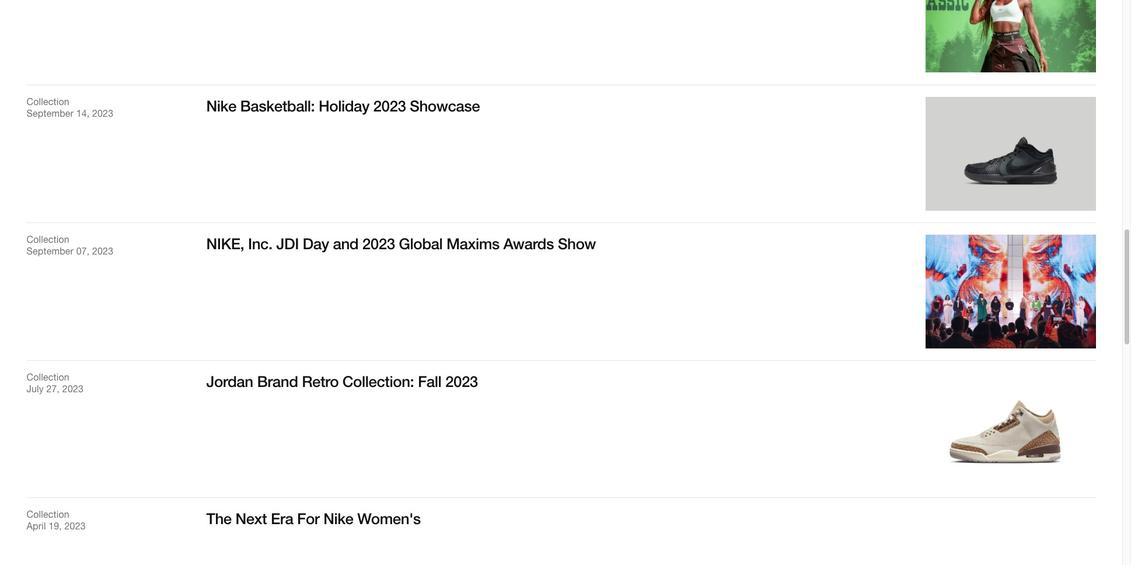 Task type: describe. For each thing, give the bounding box(es) containing it.
maxims
[[447, 235, 500, 253]]

fall
[[418, 372, 442, 390]]

day
[[303, 235, 329, 253]]

show
[[558, 235, 596, 253]]

collection july 27, 2023
[[27, 372, 84, 394]]

and
[[333, 235, 359, 253]]

nike basketball: holiday 2023 showcase
[[206, 97, 480, 115]]

2023 for nike basketball: holiday 2023 showcase
[[374, 97, 406, 115]]

collection september 07, 2023
[[27, 234, 113, 256]]

basketball:
[[240, 97, 315, 115]]

14,
[[76, 108, 90, 119]]

september for nike
[[27, 108, 74, 119]]

inc.
[[248, 235, 273, 253]]

collection for jordan
[[27, 372, 69, 382]]

for
[[297, 510, 320, 528]]

brand
[[257, 372, 298, 390]]

jordan brand retro collection: fall 2023
[[206, 372, 478, 390]]

nike, inc. jdi day and 2023 global maxims awards show
[[206, 235, 596, 253]]

september for nike,
[[27, 246, 74, 256]]

collection:
[[343, 372, 414, 390]]

era
[[271, 510, 293, 528]]

holiday
[[319, 97, 370, 115]]

july
[[27, 383, 44, 394]]

2023 for collection july 27, 2023
[[62, 383, 84, 394]]

collection for nike,
[[27, 234, 69, 245]]



Task type: vqa. For each thing, say whether or not it's contained in the screenshot.
Collection related to Jordan
yes



Task type: locate. For each thing, give the bounding box(es) containing it.
collection september 14, 2023
[[27, 97, 113, 119]]

april
[[27, 521, 46, 532]]

nike
[[206, 97, 236, 115], [324, 510, 354, 528]]

collection inside the collection july 27, 2023
[[27, 372, 69, 382]]

2 collection from the top
[[27, 234, 69, 245]]

retro
[[302, 372, 339, 390]]

3 collection from the top
[[27, 372, 69, 382]]

1 september from the top
[[27, 108, 74, 119]]

1 vertical spatial september
[[27, 246, 74, 256]]

0 vertical spatial nike
[[206, 97, 236, 115]]

2023 inside the 'collection april 19, 2023'
[[65, 521, 86, 532]]

nike right for
[[324, 510, 354, 528]]

27,
[[46, 383, 60, 394]]

women's
[[358, 510, 421, 528]]

september inside collection september 14, 2023
[[27, 108, 74, 119]]

2023 right 19,
[[65, 521, 86, 532]]

collection april 19, 2023
[[27, 509, 86, 532]]

07,
[[76, 246, 90, 256]]

2023 right 'holiday'
[[374, 97, 406, 115]]

2 september from the top
[[27, 246, 74, 256]]

2023 inside collection september 14, 2023
[[92, 108, 113, 119]]

awards
[[504, 235, 554, 253]]

next
[[236, 510, 267, 528]]

september inside collection september 07, 2023
[[27, 246, 74, 256]]

2023 inside collection september 07, 2023
[[92, 246, 113, 256]]

global
[[399, 235, 443, 253]]

19,
[[49, 521, 62, 532]]

the next era for nike women's
[[206, 510, 421, 528]]

4 collection from the top
[[27, 509, 69, 520]]

collection for nike
[[27, 97, 69, 107]]

2023 for collection september 07, 2023
[[92, 246, 113, 256]]

2023 right "fall" in the left of the page
[[446, 372, 478, 390]]

2023 right and
[[363, 235, 395, 253]]

2023 for collection april 19, 2023
[[65, 521, 86, 532]]

0 vertical spatial september
[[27, 108, 74, 119]]

2023 inside the collection july 27, 2023
[[62, 383, 84, 394]]

2023
[[374, 97, 406, 115], [92, 108, 113, 119], [363, 235, 395, 253], [92, 246, 113, 256], [446, 372, 478, 390], [62, 383, 84, 394], [65, 521, 86, 532]]

collection for the
[[27, 509, 69, 520]]

2023 for collection september 14, 2023
[[92, 108, 113, 119]]

september
[[27, 108, 74, 119], [27, 246, 74, 256]]

2023 right 27, on the left bottom of page
[[62, 383, 84, 394]]

the
[[206, 510, 232, 528]]

2023 right 14,
[[92, 108, 113, 119]]

1 vertical spatial nike
[[324, 510, 354, 528]]

2023 right 07,
[[92, 246, 113, 256]]

collection inside the 'collection april 19, 2023'
[[27, 509, 69, 520]]

1 collection from the top
[[27, 97, 69, 107]]

collection
[[27, 97, 69, 107], [27, 234, 69, 245], [27, 372, 69, 382], [27, 509, 69, 520]]

september left 07,
[[27, 246, 74, 256]]

1 horizontal spatial nike
[[324, 510, 354, 528]]

nike left 'basketball:'
[[206, 97, 236, 115]]

collection inside collection september 07, 2023
[[27, 234, 69, 245]]

collection inside collection september 14, 2023
[[27, 97, 69, 107]]

september left 14,
[[27, 108, 74, 119]]

showcase
[[410, 97, 480, 115]]

jordan
[[206, 372, 253, 390]]

nike,
[[206, 235, 244, 253]]

jdi
[[277, 235, 299, 253]]

0 horizontal spatial nike
[[206, 97, 236, 115]]



